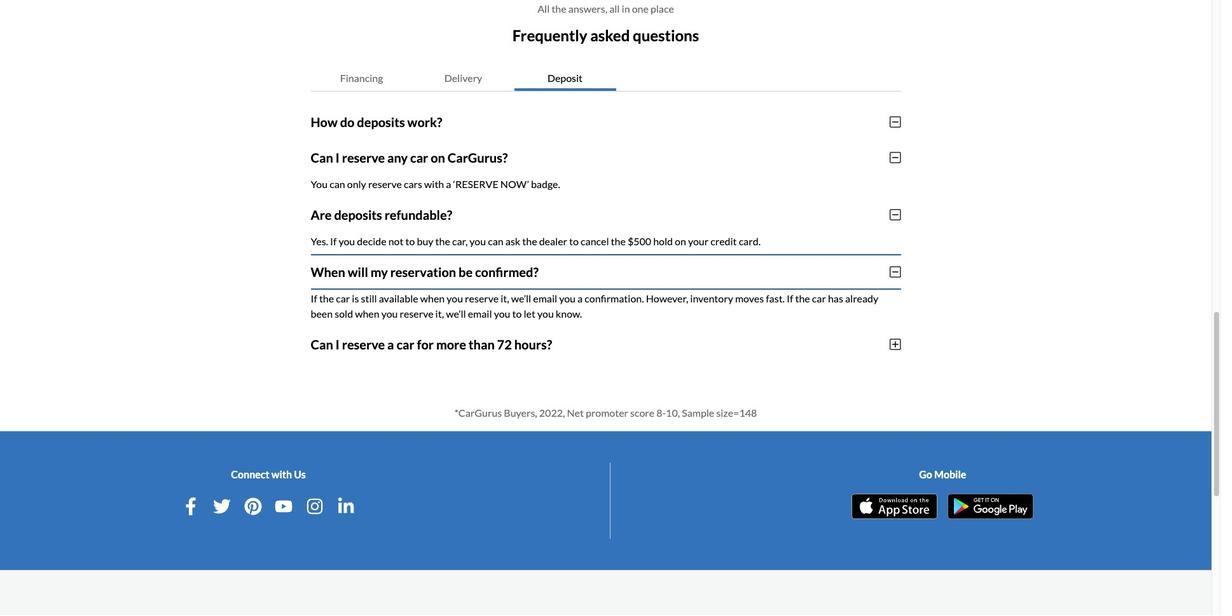 Task type: vqa. For each thing, say whether or not it's contained in the screenshot.
right Kia
no



Task type: describe. For each thing, give the bounding box(es) containing it.
deposits inside how do deposits work? dropdown button
[[357, 114, 405, 130]]

can i reserve any car on cargurus?
[[311, 150, 508, 165]]

when
[[311, 265, 345, 280]]

yes.
[[311, 235, 328, 247]]

car,
[[452, 235, 468, 247]]

on inside can i reserve any car on cargurus? dropdown button
[[431, 150, 445, 165]]

1 vertical spatial on
[[675, 235, 687, 247]]

twitter image
[[213, 498, 231, 516]]

1 horizontal spatial it,
[[501, 293, 510, 305]]

the up "been"
[[319, 293, 334, 305]]

you left the decide at the top left of page
[[339, 235, 355, 247]]

can i reserve a car for more than 72 hours?
[[311, 337, 552, 352]]

reserve inside dropdown button
[[342, 337, 385, 352]]

you right let
[[538, 308, 554, 320]]

a inside dropdown button
[[388, 337, 394, 352]]

frequently asked questions
[[513, 26, 699, 45]]

do
[[340, 114, 355, 130]]

place
[[651, 3, 674, 15]]

1 vertical spatial with
[[272, 469, 292, 481]]

*cargurus buyers, 2022, net promoter score 8-10, sample size=148
[[455, 407, 757, 419]]

minus square image for frequently asked questions
[[890, 116, 901, 128]]

more
[[436, 337, 466, 352]]

*cargurus
[[455, 407, 502, 419]]

car inside dropdown button
[[397, 337, 415, 352]]

1 vertical spatial email
[[468, 308, 492, 320]]

however,
[[646, 293, 689, 305]]

the right fast.
[[796, 293, 811, 305]]

tab list containing financing
[[311, 65, 901, 91]]

promoter
[[586, 407, 629, 419]]

the right ask
[[523, 235, 537, 247]]

10,
[[666, 407, 680, 419]]

sold
[[335, 308, 353, 320]]

go mobile
[[920, 469, 967, 481]]

card.
[[739, 235, 761, 247]]

instagram image
[[306, 498, 324, 516]]

facebook image
[[182, 498, 200, 516]]

cars
[[404, 178, 423, 190]]

buyers,
[[504, 407, 538, 419]]

all the answers, all in one place
[[538, 3, 674, 15]]

already
[[846, 293, 879, 305]]

car left has
[[812, 293, 827, 305]]

download on the app store image
[[852, 494, 938, 520]]

when will my reservation be confirmed?
[[311, 265, 539, 280]]

mobile
[[935, 469, 967, 481]]

confirmation.
[[585, 293, 644, 305]]

cargurus?
[[448, 150, 508, 165]]

connect with us
[[231, 469, 306, 481]]

you down be
[[447, 293, 463, 305]]

how do deposits work? button
[[311, 104, 901, 140]]

a inside if the car is still available when you reserve it, we'll email you a confirmation. however, inventory moves fast. if the car has already been sold when you reserve it, we'll email you to let you know.
[[578, 293, 583, 305]]

refundable?
[[385, 207, 453, 223]]

i for can i reserve a car for more than 72 hours?
[[336, 337, 340, 352]]

reserve down 'available'
[[400, 308, 434, 320]]

confirmed?
[[475, 265, 539, 280]]

reserve inside dropdown button
[[342, 150, 385, 165]]

1 vertical spatial we'll
[[446, 308, 466, 320]]

72
[[497, 337, 512, 352]]

cancel
[[581, 235, 609, 247]]

the left car,
[[436, 235, 450, 247]]

2022,
[[540, 407, 565, 419]]

score
[[631, 407, 655, 419]]

you up know.
[[559, 293, 576, 305]]

work?
[[408, 114, 443, 130]]

only
[[347, 178, 366, 190]]

sample
[[682, 407, 715, 419]]

reserve down be
[[465, 293, 499, 305]]

can for can i reserve a car for more than 72 hours?
[[311, 337, 333, 352]]

answers,
[[569, 3, 608, 15]]

inventory
[[691, 293, 734, 305]]

now'
[[501, 178, 529, 190]]

for
[[417, 337, 434, 352]]

deposit
[[548, 72, 583, 84]]

been
[[311, 308, 333, 320]]

linkedin image
[[337, 498, 355, 516]]

decide
[[357, 235, 387, 247]]

than
[[469, 337, 495, 352]]

not
[[389, 235, 404, 247]]

$500
[[628, 235, 652, 247]]

one
[[632, 3, 649, 15]]

connect
[[231, 469, 270, 481]]

deposits inside the are deposits refundable? dropdown button
[[334, 207, 382, 223]]

youtube image
[[275, 498, 293, 516]]

0 vertical spatial can
[[330, 178, 345, 190]]

know.
[[556, 308, 582, 320]]

1 horizontal spatial if
[[330, 235, 337, 247]]

moves
[[736, 293, 764, 305]]

the left $500
[[611, 235, 626, 247]]

ask
[[506, 235, 521, 247]]

can i reserve any car on cargurus? button
[[311, 140, 901, 175]]



Task type: locate. For each thing, give the bounding box(es) containing it.
deposits right "do" on the top of page
[[357, 114, 405, 130]]

i for can i reserve any car on cargurus?
[[336, 150, 340, 165]]

all
[[538, 3, 550, 15]]

0 horizontal spatial on
[[431, 150, 445, 165]]

hold
[[654, 235, 673, 247]]

a up know.
[[578, 293, 583, 305]]

it, up can i reserve a car for more than 72 hours?
[[436, 308, 444, 320]]

car right 'any'
[[411, 150, 428, 165]]

minus square image inside when will my reservation be confirmed? dropdown button
[[890, 266, 901, 279]]

when down when will my reservation be confirmed?
[[420, 293, 445, 305]]

0 horizontal spatial we'll
[[446, 308, 466, 320]]

0 vertical spatial minus square image
[[890, 116, 901, 128]]

with left us in the left of the page
[[272, 469, 292, 481]]

your
[[688, 235, 709, 247]]

on right hold
[[675, 235, 687, 247]]

the
[[552, 3, 567, 15], [436, 235, 450, 247], [523, 235, 537, 247], [611, 235, 626, 247], [319, 293, 334, 305], [796, 293, 811, 305]]

minus square image for delivery
[[890, 151, 901, 164]]

can i reserve a car for more than 72 hours? button
[[311, 327, 901, 363]]

a
[[446, 178, 451, 190], [578, 293, 583, 305], [388, 337, 394, 352]]

questions
[[633, 26, 699, 45]]

2 horizontal spatial a
[[578, 293, 583, 305]]

pinterest image
[[244, 498, 262, 516]]

1 i from the top
[[336, 150, 340, 165]]

2 vertical spatial minus square image
[[890, 266, 901, 279]]

car
[[411, 150, 428, 165], [336, 293, 350, 305], [812, 293, 827, 305], [397, 337, 415, 352]]

dealer
[[539, 235, 568, 247]]

we'll
[[511, 293, 532, 305], [446, 308, 466, 320]]

reserve left cars
[[368, 178, 402, 190]]

3 minus square image from the top
[[890, 266, 901, 279]]

hours?
[[515, 337, 552, 352]]

1 horizontal spatial can
[[488, 235, 504, 247]]

you down 'available'
[[382, 308, 398, 320]]

the right all
[[552, 3, 567, 15]]

car left is at top left
[[336, 293, 350, 305]]

to left let
[[513, 308, 522, 320]]

1 vertical spatial can
[[488, 235, 504, 247]]

8-
[[657, 407, 666, 419]]

if right yes.
[[330, 235, 337, 247]]

a left 'reserve
[[446, 178, 451, 190]]

in
[[622, 3, 630, 15]]

1 vertical spatial minus square image
[[890, 151, 901, 164]]

you can only reserve cars with a 'reserve now' badge.
[[311, 178, 561, 190]]

i inside can i reserve any car on cargurus? dropdown button
[[336, 150, 340, 165]]

1 vertical spatial can
[[311, 337, 333, 352]]

minus square image inside how do deposits work? dropdown button
[[890, 116, 901, 128]]

when
[[420, 293, 445, 305], [355, 308, 380, 320]]

2 can from the top
[[311, 337, 333, 352]]

can for can i reserve any car on cargurus?
[[311, 150, 333, 165]]

car left for on the bottom left of the page
[[397, 337, 415, 352]]

any
[[388, 150, 408, 165]]

if
[[330, 235, 337, 247], [311, 293, 317, 305], [787, 293, 794, 305]]

can
[[311, 150, 333, 165], [311, 337, 333, 352]]

to right dealer
[[570, 235, 579, 247]]

buy
[[417, 235, 434, 247]]

0 horizontal spatial a
[[388, 337, 394, 352]]

2 minus square image from the top
[[890, 151, 901, 164]]

on
[[431, 150, 445, 165], [675, 235, 687, 247]]

1 horizontal spatial a
[[446, 178, 451, 190]]

0 vertical spatial with
[[424, 178, 444, 190]]

we'll up let
[[511, 293, 532, 305]]

you
[[339, 235, 355, 247], [470, 235, 486, 247], [447, 293, 463, 305], [559, 293, 576, 305], [382, 308, 398, 320], [494, 308, 511, 320], [538, 308, 554, 320]]

i down how
[[336, 150, 340, 165]]

car inside dropdown button
[[411, 150, 428, 165]]

my
[[371, 265, 388, 280]]

delivery tab
[[413, 65, 514, 91]]

asked
[[591, 26, 630, 45]]

let
[[524, 308, 536, 320]]

1 horizontal spatial we'll
[[511, 293, 532, 305]]

email up let
[[533, 293, 558, 305]]

with right cars
[[424, 178, 444, 190]]

will
[[348, 265, 368, 280]]

how
[[311, 114, 338, 130]]

i inside "can i reserve a car for more than 72 hours?" dropdown button
[[336, 337, 340, 352]]

0 horizontal spatial with
[[272, 469, 292, 481]]

0 horizontal spatial it,
[[436, 308, 444, 320]]

to right not at the left
[[406, 235, 415, 247]]

0 vertical spatial email
[[533, 293, 558, 305]]

1 vertical spatial deposits
[[334, 207, 382, 223]]

financing tab
[[311, 65, 413, 91]]

on up the you can only reserve cars with a 'reserve now' badge.
[[431, 150, 445, 165]]

is
[[352, 293, 359, 305]]

0 vertical spatial can
[[311, 150, 333, 165]]

you
[[311, 178, 328, 190]]

can up you
[[311, 150, 333, 165]]

we'll up more
[[446, 308, 466, 320]]

0 vertical spatial it,
[[501, 293, 510, 305]]

can right you
[[330, 178, 345, 190]]

yes. if you decide not to buy the car, you can ask the dealer to cancel the $500 hold on your credit card.
[[311, 235, 761, 247]]

1 horizontal spatial email
[[533, 293, 558, 305]]

us
[[294, 469, 306, 481]]

you right car,
[[470, 235, 486, 247]]

reserve up only
[[342, 150, 385, 165]]

has
[[828, 293, 844, 305]]

0 horizontal spatial can
[[330, 178, 345, 190]]

2 vertical spatial a
[[388, 337, 394, 352]]

0 vertical spatial on
[[431, 150, 445, 165]]

net
[[567, 407, 584, 419]]

1 horizontal spatial when
[[420, 293, 445, 305]]

when will my reservation be confirmed? button
[[311, 254, 901, 290]]

email up than
[[468, 308, 492, 320]]

1 minus square image from the top
[[890, 116, 901, 128]]

how do deposits work?
[[311, 114, 443, 130]]

plus square image
[[890, 338, 901, 351]]

0 vertical spatial i
[[336, 150, 340, 165]]

can
[[330, 178, 345, 190], [488, 235, 504, 247]]

size=148
[[717, 407, 757, 419]]

you left let
[[494, 308, 511, 320]]

fast.
[[766, 293, 785, 305]]

deposits
[[357, 114, 405, 130], [334, 207, 382, 223]]

frequently
[[513, 26, 588, 45]]

delivery
[[445, 72, 483, 84]]

2 horizontal spatial if
[[787, 293, 794, 305]]

when down still
[[355, 308, 380, 320]]

0 vertical spatial deposits
[[357, 114, 405, 130]]

deposit tab
[[514, 65, 616, 91]]

0 horizontal spatial to
[[406, 235, 415, 247]]

get it on google play image
[[948, 494, 1034, 520]]

can left ask
[[488, 235, 504, 247]]

are deposits refundable? button
[[311, 197, 901, 233]]

reservation
[[391, 265, 456, 280]]

0 horizontal spatial if
[[311, 293, 317, 305]]

still
[[361, 293, 377, 305]]

if right fast.
[[787, 293, 794, 305]]

1 horizontal spatial with
[[424, 178, 444, 190]]

minus square image
[[890, 116, 901, 128], [890, 151, 901, 164], [890, 266, 901, 279]]

deposits up the decide at the top left of page
[[334, 207, 382, 223]]

1 horizontal spatial to
[[513, 308, 522, 320]]

reserve
[[342, 150, 385, 165], [368, 178, 402, 190], [465, 293, 499, 305], [400, 308, 434, 320], [342, 337, 385, 352]]

'reserve
[[453, 178, 499, 190]]

minus square image inside can i reserve any car on cargurus? dropdown button
[[890, 151, 901, 164]]

1 vertical spatial a
[[578, 293, 583, 305]]

1 can from the top
[[311, 150, 333, 165]]

0 vertical spatial when
[[420, 293, 445, 305]]

0 horizontal spatial email
[[468, 308, 492, 320]]

1 vertical spatial it,
[[436, 308, 444, 320]]

credit
[[711, 235, 737, 247]]

1 vertical spatial when
[[355, 308, 380, 320]]

0 vertical spatial we'll
[[511, 293, 532, 305]]

1 horizontal spatial on
[[675, 235, 687, 247]]

tab list
[[311, 65, 901, 91]]

reserve down the sold
[[342, 337, 385, 352]]

can down "been"
[[311, 337, 333, 352]]

available
[[379, 293, 419, 305]]

2 horizontal spatial to
[[570, 235, 579, 247]]

can inside dropdown button
[[311, 337, 333, 352]]

are
[[311, 207, 332, 223]]

1 vertical spatial i
[[336, 337, 340, 352]]

i
[[336, 150, 340, 165], [336, 337, 340, 352]]

it,
[[501, 293, 510, 305], [436, 308, 444, 320]]

0 horizontal spatial when
[[355, 308, 380, 320]]

0 vertical spatial a
[[446, 178, 451, 190]]

i down the sold
[[336, 337, 340, 352]]

to
[[406, 235, 415, 247], [570, 235, 579, 247], [513, 308, 522, 320]]

can inside dropdown button
[[311, 150, 333, 165]]

to inside if the car is still available when you reserve it, we'll email you a confirmation. however, inventory moves fast. if the car has already been sold when you reserve it, we'll email you to let you know.
[[513, 308, 522, 320]]

all
[[610, 3, 620, 15]]

it, down confirmed?
[[501, 293, 510, 305]]

badge.
[[531, 178, 561, 190]]

with
[[424, 178, 444, 190], [272, 469, 292, 481]]

minus square image
[[890, 209, 901, 221]]

a left for on the bottom left of the page
[[388, 337, 394, 352]]

be
[[459, 265, 473, 280]]

2 i from the top
[[336, 337, 340, 352]]

go
[[920, 469, 933, 481]]

if the car is still available when you reserve it, we'll email you a confirmation. however, inventory moves fast. if the car has already been sold when you reserve it, we'll email you to let you know.
[[311, 293, 879, 320]]

are deposits refundable?
[[311, 207, 453, 223]]

financing
[[340, 72, 383, 84]]

if up "been"
[[311, 293, 317, 305]]



